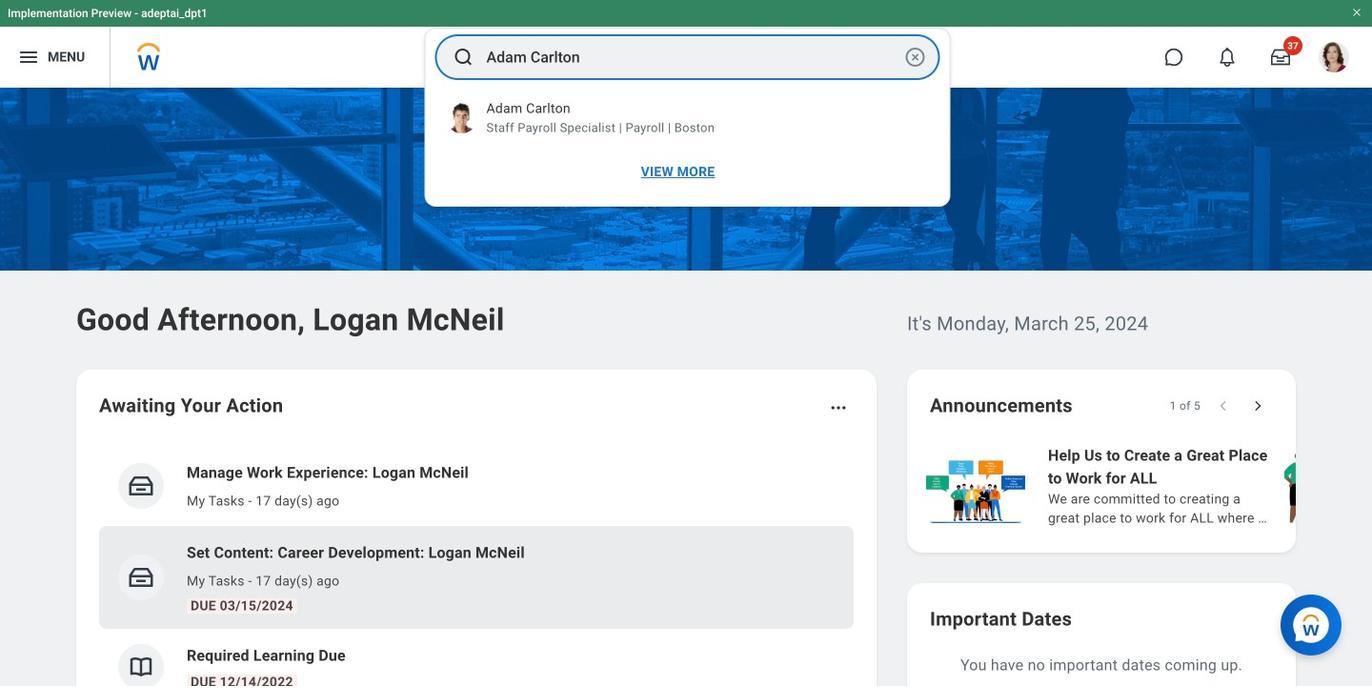 Task type: locate. For each thing, give the bounding box(es) containing it.
2 inbox image from the top
[[127, 563, 155, 592]]

1 inbox image from the top
[[127, 472, 155, 501]]

1 horizontal spatial list
[[923, 442, 1373, 530]]

main content
[[0, 88, 1373, 686]]

book open image
[[127, 653, 155, 682]]

inbox image
[[127, 472, 155, 501], [127, 563, 155, 592]]

profile logan mcneil image
[[1320, 42, 1350, 76]]

banner
[[0, 0, 1373, 88]]

status
[[1171, 399, 1201, 414]]

0 vertical spatial inbox image
[[127, 472, 155, 501]]

1 vertical spatial inbox image
[[127, 563, 155, 592]]

x circle image
[[904, 46, 927, 69]]

list item
[[99, 526, 854, 629]]

chevron right small image
[[1249, 397, 1268, 416]]

list
[[923, 442, 1373, 530], [99, 446, 854, 686]]

None search field
[[425, 28, 951, 207]]

inbox large image
[[1272, 48, 1291, 67]]



Task type: vqa. For each thing, say whether or not it's contained in the screenshot.
list
yes



Task type: describe. For each thing, give the bounding box(es) containing it.
justify image
[[17, 46, 40, 69]]

close environment banner image
[[1352, 7, 1363, 18]]

Search Workday  search field
[[487, 36, 901, 78]]

notifications large image
[[1219, 48, 1238, 67]]

chevron left small image
[[1215, 397, 1234, 416]]

suggested results list box
[[426, 92, 950, 195]]

search image
[[452, 46, 475, 69]]

0 horizontal spatial list
[[99, 446, 854, 686]]



